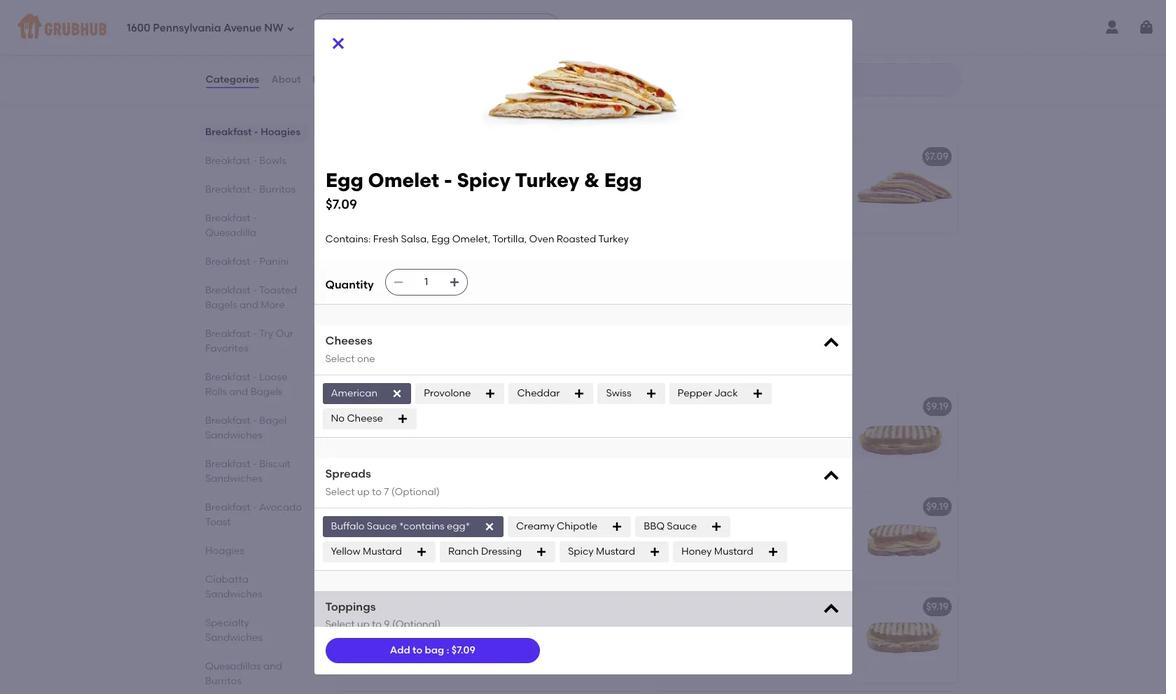 Task type: describe. For each thing, give the bounding box(es) containing it.
breakfast - bagel sandwiches tab
[[205, 413, 303, 443]]

sausage
[[660, 635, 702, 647]]

breakfast - loose rolls and bagels
[[205, 371, 287, 398]]

cheese,
[[347, 184, 385, 196]]

breakfast for breakfast - quesadilla tab
[[205, 212, 250, 224]]

panini inside tab
[[259, 256, 288, 268]]

one
[[357, 353, 375, 365]]

dressing
[[481, 546, 522, 558]]

contains: panini bread, meat, egg omelet for honey
[[660, 521, 821, 547]]

roasted down egg omelet - garlic smoked turkey & egg image
[[557, 233, 596, 245]]

loose
[[259, 371, 287, 383]]

spreads
[[325, 467, 371, 481]]

creamy chipotle
[[517, 520, 598, 532]]

breakfast - burritos
[[205, 184, 295, 196]]

breakfast for the breakfast - bowls tab in the top left of the page
[[205, 155, 250, 167]]

contains: up 'quantity'
[[325, 233, 371, 245]]

breakfast - biscuit sandwiches
[[205, 458, 290, 485]]

meat, for honey
[[773, 521, 801, 532]]

contains: inside the contains: garlic aioli, plain cream cheese, spinach, tomato, egg omelet, tortilla, oven roasted turkey
[[347, 170, 392, 182]]

try
[[259, 328, 273, 340]]

ciabatta sandwiches tab
[[205, 573, 303, 602]]

- inside breakfast - try our favorites
[[253, 328, 257, 340]]

contains: for egg omelet - applewood smoked bacon
[[347, 420, 392, 432]]

egg omelet - oven roasted turkey image
[[539, 592, 644, 683]]

mustard for yellow mustard
[[363, 546, 402, 558]]

& for egg omelet - spicy turkey & egg $7.09
[[584, 168, 600, 192]]

$5.99
[[610, 0, 635, 12]]

breakfast - bowls tab
[[205, 153, 303, 168]]

add
[[390, 645, 410, 656]]

egg omelet - applewood smoked bacon
[[347, 400, 542, 412]]

$7.09 inside button
[[925, 150, 949, 162]]

hoagies tab
[[205, 544, 303, 558]]

to for spreads
[[372, 486, 382, 498]]

fresh inside 'contains: fresh salsa, egg omelet, tortilla, oven roasted turkey'
[[394, 270, 420, 282]]

pepper
[[678, 387, 712, 399]]

smoked for bacon
[[470, 400, 509, 412]]

1 vertical spatial breakfast - panini
[[337, 360, 469, 377]]

ranch dressing
[[448, 546, 522, 558]]

egg omelet - honey smoked turkey
[[660, 501, 831, 513]]

patty
[[704, 635, 729, 647]]

panini up provolone
[[422, 360, 469, 377]]

select for toppings
[[325, 619, 355, 631]]

breakfast - quesadilla tab
[[205, 211, 303, 240]]

egg omelet - egg for $9.19
[[660, 400, 745, 412]]

contains: panini bread, egg omelet, sausage patty
[[660, 621, 832, 647]]

sandwiches inside the breakfast - bagel sandwiches
[[205, 430, 262, 441]]

breakfast - try our favorites
[[205, 328, 293, 355]]

:
[[447, 645, 449, 656]]

cheeses
[[325, 334, 373, 348]]

breakfast for breakfast - avocado toast tab
[[205, 502, 250, 514]]

ranch
[[448, 546, 479, 558]]

select for spreads
[[325, 486, 355, 498]]

egg omelet - ham image
[[539, 492, 644, 583]]

1600 pennsylvania avenue nw
[[127, 21, 284, 34]]

breakfast for breakfast - loose rolls and bagels tab
[[205, 371, 250, 383]]

quesadillas
[[205, 661, 261, 673]]

tomato,
[[431, 184, 470, 196]]

1 vertical spatial salsa,
[[401, 233, 429, 245]]

ham
[[412, 501, 435, 513]]

panini for egg omelet - oven roasted turkey 'image'
[[394, 621, 424, 633]]

roasted up :
[[439, 601, 480, 613]]

breakfast down the 'reviews' button
[[337, 110, 409, 127]]

egg omelet - oven roasted turkey
[[347, 601, 513, 613]]

contains: inside contains: panini bread, egg omelet, sausage patty
[[660, 621, 706, 633]]

honey mustard
[[682, 546, 754, 558]]

biscuit
[[259, 458, 290, 470]]

tortilla
[[387, 34, 419, 46]]

reviews button
[[312, 55, 353, 105]]

$7.09 inside egg omelet - spicy turkey & egg $7.09
[[325, 196, 357, 212]]

tortilla, inside 'contains: fresh salsa, egg omelet, tortilla, oven roasted turkey'
[[347, 285, 381, 297]]

bread, for ham
[[426, 521, 457, 532]]

provolone
[[424, 387, 471, 399]]

egg inside contains: cheddar, fresh salsa, egg omelet, tortilla burrito
[[500, 20, 518, 32]]

spicy for egg omelet - spicy turkey & egg
[[412, 251, 438, 262]]

omelet, inside the contains: garlic aioli, plain cream cheese, spinach, tomato, egg omelet, tortilla, oven roasted turkey
[[347, 199, 385, 211]]

$7.09 button
[[652, 141, 958, 232]]

contains: for egg omelet - spicy turkey & egg
[[347, 270, 392, 282]]

toppings select up to 9 (optional)
[[325, 600, 441, 631]]

oven inside 'contains: fresh salsa, egg omelet, tortilla, oven roasted turkey'
[[383, 285, 408, 297]]

aioli,
[[426, 170, 448, 182]]

categories button
[[205, 55, 260, 105]]

breakfast - loose rolls and bagels tab
[[205, 370, 303, 399]]

roasted inside the contains: garlic aioli, plain cream cheese, spinach, tomato, egg omelet, tortilla, oven roasted turkey
[[451, 199, 490, 211]]

more
[[261, 299, 285, 311]]

egg omelet - ham & egg image
[[852, 141, 958, 232]]

salsa, inside contains: cheddar, fresh salsa, egg omelet, tortilla burrito
[[469, 20, 497, 32]]

cream
[[476, 170, 510, 182]]

burritos for breakfast - burritos
[[259, 184, 295, 196]]

breakfast - biscuit sandwiches tab
[[205, 457, 303, 486]]

cheddar,
[[394, 20, 439, 32]]

bacon,
[[388, 435, 421, 446]]

turkey inside egg omelet - spicy turkey & egg $7.09
[[515, 168, 579, 192]]

breakfast - burritos tab
[[205, 182, 303, 197]]

quesadillas and burritos
[[205, 661, 282, 687]]

swiss
[[606, 387, 632, 399]]

egg omelet - garlic smoked turkey & egg image
[[539, 141, 644, 232]]

mustard for spicy mustard
[[596, 546, 635, 558]]

$9.19 for egg omelet - honey smoked turkey
[[927, 501, 949, 513]]

1 horizontal spatial quesadilla
[[422, 110, 502, 127]]

select for cheeses
[[325, 353, 355, 365]]

salsa, inside 'contains: fresh salsa, egg omelet, tortilla, oven roasted turkey'
[[422, 270, 450, 282]]

specialty sandwiches tab
[[205, 616, 303, 645]]

tortilla, inside the contains: garlic aioli, plain cream cheese, spinach, tomato, egg omelet, tortilla, oven roasted turkey
[[387, 199, 421, 211]]

no cheese
[[331, 413, 383, 425]]

breakfast - avocado toast
[[205, 502, 302, 528]]

toasted
[[259, 285, 297, 296]]

2 vertical spatial to
[[413, 645, 423, 656]]

- inside the breakfast - bowls tab
[[253, 155, 257, 167]]

7
[[384, 486, 389, 498]]

bread, for applewood
[[426, 420, 457, 432]]

mustard for honey mustard
[[715, 546, 754, 558]]

american
[[331, 387, 378, 399]]

nw
[[264, 21, 284, 34]]

egg omelet - sausage patty image
[[852, 592, 958, 683]]

- inside the breakfast - bagel sandwiches
[[253, 415, 257, 427]]

breakfast for 'breakfast - biscuit sandwiches' "tab"
[[205, 458, 250, 470]]

burrito
[[421, 34, 453, 46]]

(optional) for spreads
[[391, 486, 440, 498]]

yellow
[[331, 546, 361, 558]]

pepper jack
[[678, 387, 738, 399]]

egg inside contains: panini bread, applewood smoked bacon, egg omelet
[[423, 435, 442, 446]]

breakfast - hoagies
[[205, 126, 300, 138]]

avenue
[[224, 21, 262, 34]]

cheddar
[[517, 387, 560, 399]]

- inside breakfast - burritos 'tab'
[[253, 184, 257, 196]]

rolls
[[205, 386, 227, 398]]

cheeses select one
[[325, 334, 375, 365]]

egg omelet - spicy turkey & egg
[[347, 251, 503, 262]]

up for spreads
[[357, 486, 370, 498]]

applewood for bread,
[[460, 420, 514, 432]]

contains: panini bread, applewood smoked bacon, egg omelet
[[347, 420, 514, 446]]

quantity
[[325, 278, 374, 291]]

our
[[275, 328, 293, 340]]

9
[[384, 619, 390, 631]]

breakfast - hoagies tab
[[205, 125, 303, 139]]

bag
[[425, 645, 444, 656]]

specialty sandwiches
[[205, 617, 262, 644]]



Task type: locate. For each thing, give the bounding box(es) containing it.
0 horizontal spatial &
[[474, 251, 482, 262]]

0 horizontal spatial quesadilla
[[205, 227, 256, 239]]

0 vertical spatial honey
[[726, 501, 757, 513]]

to left 7
[[372, 486, 382, 498]]

panini for egg omelet - ham image
[[394, 521, 424, 532]]

bbq
[[644, 520, 665, 532]]

1 vertical spatial &
[[474, 251, 482, 262]]

1 up from the top
[[357, 486, 370, 498]]

0 horizontal spatial mustard
[[363, 546, 402, 558]]

1 vertical spatial burritos
[[205, 676, 241, 687]]

1 vertical spatial contains: fresh salsa, egg omelet, tortilla, oven roasted turkey
[[347, 270, 512, 297]]

egg omelet - egg up 'cheddar,'
[[347, 0, 431, 12]]

(optional) up ham
[[391, 486, 440, 498]]

-
[[405, 0, 410, 12], [413, 110, 419, 127], [254, 126, 258, 138], [253, 155, 257, 167], [444, 168, 452, 192], [253, 184, 257, 196], [253, 212, 257, 224], [405, 251, 410, 262], [253, 256, 257, 268], [253, 285, 257, 296], [253, 328, 257, 340], [413, 360, 419, 377], [253, 371, 257, 383], [405, 400, 410, 412], [719, 400, 724, 412], [253, 415, 257, 427], [253, 458, 257, 470], [405, 501, 410, 513], [719, 501, 724, 513], [253, 502, 257, 514], [405, 601, 410, 613]]

panini for egg omelet - honey smoked turkey image
[[708, 521, 738, 532]]

0 horizontal spatial bagels
[[205, 299, 237, 311]]

2 vertical spatial smoked
[[759, 501, 798, 513]]

contains: up cheese,
[[347, 170, 392, 182]]

2 horizontal spatial spicy
[[568, 546, 594, 558]]

breakfast
[[337, 110, 409, 127], [205, 126, 252, 138], [205, 155, 250, 167], [205, 184, 250, 196], [205, 212, 250, 224], [205, 256, 250, 268], [205, 285, 250, 296], [205, 328, 250, 340], [337, 360, 409, 377], [205, 371, 250, 383], [205, 415, 250, 427], [205, 458, 250, 470], [205, 502, 250, 514]]

up for toppings
[[357, 619, 370, 631]]

panini
[[259, 256, 288, 268], [422, 360, 469, 377], [394, 420, 424, 432], [394, 521, 424, 532], [708, 521, 738, 532], [394, 621, 424, 633], [708, 621, 738, 633]]

0 vertical spatial fresh
[[441, 20, 467, 32]]

and right rolls
[[229, 386, 248, 398]]

breakfast inside 'breakfast - avocado toast'
[[205, 502, 250, 514]]

omelet, inside contains: panini bread, egg omelet, sausage patty
[[794, 621, 832, 633]]

sandwiches inside specialty sandwiches tab
[[205, 632, 262, 644]]

2 vertical spatial tortilla,
[[347, 285, 381, 297]]

contains: for egg omelet - honey smoked turkey
[[660, 521, 706, 532]]

breakfast up american at the bottom left
[[337, 360, 409, 377]]

2 sandwiches from the top
[[205, 473, 262, 485]]

mustard
[[363, 546, 402, 558], [596, 546, 635, 558], [715, 546, 754, 558]]

bread, for honey
[[740, 521, 771, 532]]

breakfast - bowls
[[205, 155, 286, 167]]

contains: inside contains: panini bread, applewood smoked bacon, egg omelet
[[347, 420, 392, 432]]

1600
[[127, 21, 150, 34]]

sauce for buffalo
[[367, 520, 397, 532]]

breakfast down rolls
[[205, 415, 250, 427]]

1 horizontal spatial mustard
[[596, 546, 635, 558]]

- inside the breakfast - panini tab
[[253, 256, 257, 268]]

to inside the toppings select up to 9 (optional)
[[372, 619, 382, 631]]

breakfast - toasted bagels and more
[[205, 285, 297, 311]]

$9.19 for egg omelet - ham
[[613, 501, 635, 513]]

$7.09
[[925, 150, 949, 162], [325, 196, 357, 212], [611, 251, 635, 262], [452, 645, 476, 656]]

contains: up sausage
[[660, 621, 706, 633]]

0 horizontal spatial burritos
[[205, 676, 241, 687]]

omelet inside contains: panini bread, applewood smoked bacon, egg omelet
[[444, 435, 479, 446]]

(optional) inside spreads select up to 7 (optional)
[[391, 486, 440, 498]]

panini right 9
[[394, 621, 424, 633]]

contains: garlic aioli, plain cream cheese, spinach, tomato, egg omelet, tortilla, oven roasted turkey
[[347, 170, 523, 211]]

0 vertical spatial breakfast - quesadilla
[[337, 110, 502, 127]]

breakfast - panini
[[205, 256, 288, 268], [337, 360, 469, 377]]

to left bag
[[413, 645, 423, 656]]

contains: right the no
[[347, 420, 392, 432]]

0 vertical spatial applewood
[[412, 400, 467, 412]]

contains: fresh salsa, egg omelet, tortilla, oven roasted turkey down egg omelet - spicy turkey & egg
[[347, 270, 512, 297]]

2 select from the top
[[325, 486, 355, 498]]

select down the spreads
[[325, 486, 355, 498]]

panini for egg omelet - applewood smoked bacon image
[[394, 420, 424, 432]]

contains: panini bread, meat, egg omelet down the egg omelet - oven roasted turkey
[[347, 621, 507, 647]]

sandwiches up breakfast - biscuit sandwiches
[[205, 430, 262, 441]]

burritos inside quesadillas and burritos
[[205, 676, 241, 687]]

main navigation navigation
[[0, 0, 1167, 55]]

1 vertical spatial up
[[357, 619, 370, 631]]

breakfast inside the breakfast - bagel sandwiches
[[205, 415, 250, 427]]

roasted down tomato, on the top of page
[[451, 199, 490, 211]]

contains: down toppings
[[347, 621, 392, 633]]

$9.19
[[613, 400, 635, 412], [927, 400, 949, 412], [613, 501, 635, 513], [927, 501, 949, 513], [927, 601, 949, 613]]

up down toppings
[[357, 619, 370, 631]]

and inside breakfast - loose rolls and bagels
[[229, 386, 248, 398]]

salsa, up egg omelet - spicy turkey & egg
[[401, 233, 429, 245]]

select inside the toppings select up to 9 (optional)
[[325, 619, 355, 631]]

0 horizontal spatial egg omelet - egg
[[347, 0, 431, 12]]

egg omelet - egg image for $5.99
[[539, 0, 644, 82]]

1 vertical spatial to
[[372, 619, 382, 631]]

bacon
[[511, 400, 542, 412]]

1 vertical spatial bagels
[[250, 386, 282, 398]]

breakfast up 'breakfast - bowls'
[[205, 126, 252, 138]]

omelet, inside 'contains: fresh salsa, egg omelet, tortilla, oven roasted turkey'
[[474, 270, 512, 282]]

spicy mustard
[[568, 546, 635, 558]]

1 horizontal spatial &
[[584, 168, 600, 192]]

breakfast - panini up provolone
[[337, 360, 469, 377]]

add to bag : $7.09
[[390, 645, 476, 656]]

contains: inside contains: cheddar, fresh salsa, egg omelet, tortilla burrito
[[347, 20, 392, 32]]

breakfast up breakfast - toasted bagels and more
[[205, 256, 250, 268]]

1 horizontal spatial bagels
[[250, 386, 282, 398]]

sauce down egg omelet - ham on the bottom of the page
[[367, 520, 397, 532]]

sandwiches inside ciabatta sandwiches tab
[[205, 589, 262, 601]]

panini down ham
[[394, 521, 424, 532]]

2 sauce from the left
[[667, 520, 697, 532]]

breakfast - avocado toast tab
[[205, 500, 303, 530]]

1 horizontal spatial hoagies
[[260, 126, 300, 138]]

and inside quesadillas and burritos
[[263, 661, 282, 673]]

egg omelet - egg image
[[539, 0, 644, 82], [852, 391, 958, 482]]

breakfast for breakfast - try our favorites tab
[[205, 328, 250, 340]]

smoked for bacon,
[[347, 435, 385, 446]]

sandwiches inside breakfast - biscuit sandwiches
[[205, 473, 262, 485]]

contains: up tortilla
[[347, 20, 392, 32]]

1 vertical spatial select
[[325, 486, 355, 498]]

bread, inside contains: panini bread, applewood smoked bacon, egg omelet
[[426, 420, 457, 432]]

contains: for egg omelet - oven roasted turkey
[[347, 621, 392, 633]]

plain
[[451, 170, 474, 182]]

mustard down buffalo sauce *contains egg*
[[363, 546, 402, 558]]

3 sandwiches from the top
[[205, 589, 262, 601]]

1 vertical spatial and
[[229, 386, 248, 398]]

breakfast up toast
[[205, 502, 250, 514]]

- inside egg omelet - spicy turkey & egg $7.09
[[444, 168, 452, 192]]

1 horizontal spatial tortilla,
[[387, 199, 421, 211]]

chipotle
[[557, 520, 598, 532]]

contains: cheddar, fresh salsa, egg omelet, tortilla burrito
[[347, 20, 518, 46]]

(optional) down the egg omelet - oven roasted turkey
[[392, 619, 441, 631]]

and inside breakfast - toasted bagels and more
[[239, 299, 258, 311]]

1 sauce from the left
[[367, 520, 397, 532]]

sandwiches down "specialty"
[[205, 632, 262, 644]]

contains: fresh salsa, egg omelet, tortilla, oven roasted turkey
[[325, 233, 629, 245], [347, 270, 512, 297]]

egg inside the contains: garlic aioli, plain cream cheese, spinach, tomato, egg omelet, tortilla, oven roasted turkey
[[473, 184, 491, 196]]

breakfast for breakfast - burritos 'tab'
[[205, 184, 250, 196]]

omelet,
[[347, 34, 385, 46], [347, 199, 385, 211], [453, 233, 491, 245], [474, 270, 512, 282], [794, 621, 832, 633]]

0 vertical spatial contains: fresh salsa, egg omelet, tortilla, oven roasted turkey
[[325, 233, 629, 245]]

0 horizontal spatial smoked
[[347, 435, 385, 446]]

1 vertical spatial smoked
[[347, 435, 385, 446]]

toast
[[205, 516, 231, 528]]

breakfast down 'breakfast - bowls'
[[205, 184, 250, 196]]

1 vertical spatial fresh
[[373, 233, 399, 245]]

breakfast - panini tab
[[205, 254, 303, 269]]

panini inside contains: panini bread, egg omelet, sausage patty
[[708, 621, 738, 633]]

3 select from the top
[[325, 619, 355, 631]]

sandwiches up 'breakfast - avocado toast'
[[205, 473, 262, 485]]

garlic
[[394, 170, 423, 182]]

ciabatta sandwiches
[[205, 574, 262, 601]]

egg omelet - ham
[[347, 501, 435, 513]]

bread, for oven
[[426, 621, 457, 633]]

$9.19 for egg omelet - egg
[[927, 400, 949, 412]]

panini inside contains: panini bread, applewood smoked bacon, egg omelet
[[394, 420, 424, 432]]

breakfast - quesadilla inside tab
[[205, 212, 257, 239]]

panini up patty
[[708, 621, 738, 633]]

fresh up egg omelet - spicy turkey & egg
[[373, 233, 399, 245]]

roasted
[[451, 199, 490, 211], [557, 233, 596, 245], [411, 285, 450, 297], [439, 601, 480, 613]]

0 vertical spatial quesadilla
[[422, 110, 502, 127]]

contains:
[[347, 20, 392, 32], [347, 170, 392, 182], [325, 233, 371, 245], [347, 270, 392, 282], [347, 420, 392, 432], [347, 521, 392, 532], [660, 521, 706, 532], [347, 621, 392, 633], [660, 621, 706, 633]]

tortilla, up cheeses
[[347, 285, 381, 297]]

breakfast inside breakfast - quesadilla
[[205, 212, 250, 224]]

contains: garlic aioli, plain cream cheese, spinach, tomato, egg omelet, tortilla, oven roasted turkey button
[[338, 141, 644, 232]]

breakfast down the breakfast - panini tab at the top left
[[205, 285, 250, 296]]

breakfast up breakfast - burritos in the top of the page
[[205, 155, 250, 167]]

quesadilla up plain
[[422, 110, 502, 127]]

contains: up "honey mustard"
[[660, 521, 706, 532]]

0 vertical spatial egg omelet - egg image
[[539, 0, 644, 82]]

salsa, right 'cheddar,'
[[469, 20, 497, 32]]

1 vertical spatial breakfast - quesadilla
[[205, 212, 257, 239]]

Input item quantity number field
[[411, 270, 442, 295]]

& for egg omelet - spicy turkey & egg
[[474, 251, 482, 262]]

to inside spreads select up to 7 (optional)
[[372, 486, 382, 498]]

panini up toasted at the left of page
[[259, 256, 288, 268]]

burritos inside 'tab'
[[259, 184, 295, 196]]

quesadilla up the breakfast - panini tab at the top left
[[205, 227, 256, 239]]

bagels
[[205, 299, 237, 311], [250, 386, 282, 398]]

omelet
[[368, 0, 403, 12], [368, 168, 439, 192], [368, 251, 403, 262], [368, 400, 403, 412], [681, 400, 717, 412], [444, 435, 479, 446], [368, 501, 403, 513], [681, 501, 717, 513], [347, 535, 382, 547], [660, 535, 696, 547], [368, 601, 403, 613], [347, 635, 382, 647]]

2 vertical spatial fresh
[[394, 270, 420, 282]]

2 up from the top
[[357, 619, 370, 631]]

breakfast inside breakfast - loose rolls and bagels
[[205, 371, 250, 383]]

egg omelet - spicy turkey & egg $7.09
[[325, 168, 642, 212]]

1 vertical spatial (optional)
[[392, 619, 441, 631]]

contains: inside 'contains: fresh salsa, egg omelet, tortilla, oven roasted turkey'
[[347, 270, 392, 282]]

to for toppings
[[372, 619, 382, 631]]

select down toppings
[[325, 619, 355, 631]]

oven inside the contains: garlic aioli, plain cream cheese, spinach, tomato, egg omelet, tortilla, oven roasted turkey
[[423, 199, 449, 211]]

- inside breakfast - hoagies tab
[[254, 126, 258, 138]]

breakfast - quesadilla down breakfast - burritos in the top of the page
[[205, 212, 257, 239]]

1 horizontal spatial breakfast - panini
[[337, 360, 469, 377]]

panini up bacon,
[[394, 420, 424, 432]]

fresh inside contains: cheddar, fresh salsa, egg omelet, tortilla burrito
[[441, 20, 467, 32]]

breakfast up favorites
[[205, 328, 250, 340]]

0 vertical spatial (optional)
[[391, 486, 440, 498]]

up inside spreads select up to 7 (optional)
[[357, 486, 370, 498]]

0 horizontal spatial spicy
[[412, 251, 438, 262]]

no
[[331, 413, 345, 425]]

burritos down quesadillas
[[205, 676, 241, 687]]

0 vertical spatial spicy
[[457, 168, 511, 192]]

honey down the bbq sauce
[[682, 546, 712, 558]]

2 horizontal spatial mustard
[[715, 546, 754, 558]]

bread,
[[426, 420, 457, 432], [426, 521, 457, 532], [740, 521, 771, 532], [426, 621, 457, 633], [740, 621, 771, 633]]

1 vertical spatial tortilla,
[[493, 233, 527, 245]]

1 vertical spatial applewood
[[460, 420, 514, 432]]

egg omelet - egg down pepper jack
[[660, 400, 745, 412]]

egg omelet - egg for $5.99
[[347, 0, 431, 12]]

1 vertical spatial hoagies
[[205, 545, 244, 557]]

1 horizontal spatial egg omelet - egg
[[660, 400, 745, 412]]

egg inside 'contains: fresh salsa, egg omelet, tortilla, oven roasted turkey'
[[453, 270, 471, 282]]

mustard down egg omelet - honey smoked turkey
[[715, 546, 754, 558]]

0 vertical spatial up
[[357, 486, 370, 498]]

breakfast - toasted bagels and more tab
[[205, 283, 303, 313]]

panini up "honey mustard"
[[708, 521, 738, 532]]

0 vertical spatial and
[[239, 299, 258, 311]]

and
[[239, 299, 258, 311], [229, 386, 248, 398], [263, 661, 282, 673]]

meat, for oven
[[460, 621, 487, 633]]

quesadilla
[[422, 110, 502, 127], [205, 227, 256, 239]]

bagels inside breakfast - loose rolls and bagels
[[250, 386, 282, 398]]

1 vertical spatial quesadilla
[[205, 227, 256, 239]]

mustard down chipotle
[[596, 546, 635, 558]]

0 horizontal spatial honey
[[682, 546, 712, 558]]

breakfast for 'breakfast - bagel sandwiches' tab
[[205, 415, 250, 427]]

2 horizontal spatial tortilla,
[[493, 233, 527, 245]]

meat, up ranch
[[460, 521, 487, 532]]

3 mustard from the left
[[715, 546, 754, 558]]

contains: panini bread, meat, egg omelet down ham
[[347, 521, 507, 547]]

oven
[[423, 199, 449, 211], [529, 233, 555, 245], [383, 285, 408, 297], [412, 601, 437, 613]]

(optional) inside the toppings select up to 9 (optional)
[[392, 619, 441, 631]]

1 vertical spatial spicy
[[412, 251, 438, 262]]

- inside breakfast - biscuit sandwiches
[[253, 458, 257, 470]]

0 horizontal spatial egg omelet - egg image
[[539, 0, 644, 82]]

smoked inside contains: panini bread, applewood smoked bacon, egg omelet
[[347, 435, 385, 446]]

spinach,
[[388, 184, 429, 196]]

specialty
[[205, 617, 249, 629]]

honey up "honey mustard"
[[726, 501, 757, 513]]

fresh up burrito
[[441, 20, 467, 32]]

$9.19 for egg omelet - applewood smoked bacon
[[613, 400, 635, 412]]

applewood inside contains: panini bread, applewood smoked bacon, egg omelet
[[460, 420, 514, 432]]

breakfast - panini inside tab
[[205, 256, 288, 268]]

hoagies up ciabatta
[[205, 545, 244, 557]]

omelet, inside contains: cheddar, fresh salsa, egg omelet, tortilla burrito
[[347, 34, 385, 46]]

select inside cheeses select one
[[325, 353, 355, 365]]

salsa, down egg omelet - spicy turkey & egg
[[422, 270, 450, 282]]

panini for egg omelet - sausage patty image
[[708, 621, 738, 633]]

svg image
[[286, 24, 295, 33], [330, 35, 347, 52], [449, 277, 460, 288], [822, 334, 841, 353], [484, 521, 496, 532], [612, 521, 623, 532]]

contains: panini bread, meat, egg omelet for oven
[[347, 621, 507, 647]]

breakfast inside breakfast - try our favorites
[[205, 328, 250, 340]]

up inside the toppings select up to 9 (optional)
[[357, 619, 370, 631]]

egg omelet - honey smoked turkey image
[[852, 492, 958, 583]]

svg image inside main navigation navigation
[[286, 24, 295, 33]]

turkey inside the contains: garlic aioli, plain cream cheese, spinach, tomato, egg omelet, tortilla, oven roasted turkey
[[493, 199, 523, 211]]

breakfast down the breakfast - bagel sandwiches
[[205, 458, 250, 470]]

creamy
[[517, 520, 555, 532]]

applewood
[[412, 400, 467, 412], [460, 420, 514, 432]]

egg omelet - egg image for $9.19
[[852, 391, 958, 482]]

turkey inside 'contains: fresh salsa, egg omelet, tortilla, oven roasted turkey'
[[452, 285, 483, 297]]

- inside breakfast - toasted bagels and more
[[253, 285, 257, 296]]

breakfast inside breakfast - biscuit sandwiches
[[205, 458, 250, 470]]

contains: up yellow mustard
[[347, 521, 392, 532]]

0 vertical spatial &
[[584, 168, 600, 192]]

2 mustard from the left
[[596, 546, 635, 558]]

0 vertical spatial hoagies
[[260, 126, 300, 138]]

0 vertical spatial burritos
[[259, 184, 295, 196]]

meat, up add to bag : $7.09 in the left of the page
[[460, 621, 487, 633]]

jack
[[715, 387, 738, 399]]

select
[[325, 353, 355, 365], [325, 486, 355, 498], [325, 619, 355, 631]]

0 vertical spatial breakfast - panini
[[205, 256, 288, 268]]

up
[[357, 486, 370, 498], [357, 619, 370, 631]]

bagels down loose
[[250, 386, 282, 398]]

roasted inside 'contains: fresh salsa, egg omelet, tortilla, oven roasted turkey'
[[411, 285, 450, 297]]

contains: panini bread, meat, egg omelet
[[347, 521, 507, 547], [660, 521, 821, 547], [347, 621, 507, 647]]

contains: fresh salsa, egg omelet, tortilla, oven roasted turkey down egg omelet - spicy turkey & egg $7.09
[[325, 233, 629, 245]]

1 horizontal spatial burritos
[[259, 184, 295, 196]]

bagels inside breakfast - toasted bagels and more
[[205, 299, 237, 311]]

2 horizontal spatial smoked
[[759, 501, 798, 513]]

(optional) for toppings
[[392, 619, 441, 631]]

fresh
[[441, 20, 467, 32], [373, 233, 399, 245], [394, 270, 420, 282]]

- inside breakfast - quesadilla
[[253, 212, 257, 224]]

and left more
[[239, 299, 258, 311]]

smoked for turkey
[[759, 501, 798, 513]]

select inside spreads select up to 7 (optional)
[[325, 486, 355, 498]]

fresh down egg omelet - spicy turkey & egg
[[394, 270, 420, 282]]

0 horizontal spatial breakfast - panini
[[205, 256, 288, 268]]

0 vertical spatial egg omelet - egg
[[347, 0, 431, 12]]

applewood for -
[[412, 400, 467, 412]]

0 vertical spatial select
[[325, 353, 355, 365]]

quesadilla inside breakfast - quesadilla
[[205, 227, 256, 239]]

0 vertical spatial smoked
[[470, 400, 509, 412]]

contains: panini bread, meat, egg omelet for ham
[[347, 521, 507, 547]]

meat, for ham
[[460, 521, 487, 532]]

1 vertical spatial honey
[[682, 546, 712, 558]]

0 horizontal spatial breakfast - quesadilla
[[205, 212, 257, 239]]

breakfast down breakfast - burritos in the top of the page
[[205, 212, 250, 224]]

breakfast - bagel sandwiches
[[205, 415, 286, 441]]

avocado
[[259, 502, 302, 514]]

about
[[271, 73, 301, 85]]

meat, down egg omelet - honey smoked turkey
[[773, 521, 801, 532]]

0 horizontal spatial tortilla,
[[347, 285, 381, 297]]

1 vertical spatial egg omelet - egg image
[[852, 391, 958, 482]]

tortilla, down egg omelet - spicy turkey & egg $7.09
[[493, 233, 527, 245]]

spreads select up to 7 (optional)
[[325, 467, 440, 498]]

0 vertical spatial tortilla,
[[387, 199, 421, 211]]

breakfast for breakfast - hoagies tab
[[205, 126, 252, 138]]

sauce right bbq
[[667, 520, 697, 532]]

- inside 'breakfast - avocado toast'
[[253, 502, 257, 514]]

breakfast inside 'tab'
[[205, 184, 250, 196]]

favorites
[[205, 343, 248, 355]]

breakfast inside tab
[[205, 126, 252, 138]]

breakfast up rolls
[[205, 371, 250, 383]]

sauce for bbq
[[667, 520, 697, 532]]

bread, inside contains: panini bread, egg omelet, sausage patty
[[740, 621, 771, 633]]

breakfast - try our favorites tab
[[205, 327, 303, 356]]

1 horizontal spatial egg omelet - egg image
[[852, 391, 958, 482]]

& inside egg omelet - spicy turkey & egg $7.09
[[584, 168, 600, 192]]

2 vertical spatial salsa,
[[422, 270, 450, 282]]

spicy inside egg omelet - spicy turkey & egg $7.09
[[457, 168, 511, 192]]

0 vertical spatial salsa,
[[469, 20, 497, 32]]

0 horizontal spatial hoagies
[[205, 545, 244, 557]]

*contains
[[399, 520, 445, 532]]

hoagies up bowls
[[260, 126, 300, 138]]

2 vertical spatial spicy
[[568, 546, 594, 558]]

categories
[[206, 73, 259, 85]]

breakfast for the breakfast - panini tab at the top left
[[205, 256, 250, 268]]

0 horizontal spatial sauce
[[367, 520, 397, 532]]

reviews
[[313, 73, 352, 85]]

(optional)
[[391, 486, 440, 498], [392, 619, 441, 631]]

contains: for egg omelet - egg
[[347, 20, 392, 32]]

up left 7
[[357, 486, 370, 498]]

egg omelet - applewood smoked bacon image
[[539, 391, 644, 482]]

breakfast - quesadilla up garlic
[[337, 110, 502, 127]]

pennsylvania
[[153, 21, 221, 34]]

1 horizontal spatial smoked
[[470, 400, 509, 412]]

&
[[584, 168, 600, 192], [474, 251, 482, 262]]

bagels up favorites
[[205, 299, 237, 311]]

1 select from the top
[[325, 353, 355, 365]]

quesadillas and burritos tab
[[205, 659, 303, 689]]

breakfast - panini up breakfast - toasted bagels and more
[[205, 256, 288, 268]]

egg inside contains: panini bread, egg omelet, sausage patty
[[773, 621, 792, 633]]

0 vertical spatial bagels
[[205, 299, 237, 311]]

contains: panini bread, meat, egg omelet down egg omelet - honey smoked turkey
[[660, 521, 821, 547]]

0 vertical spatial to
[[372, 486, 382, 498]]

egg omelet - spicy turkey & egg image
[[539, 241, 644, 333]]

contains: for egg omelet - ham
[[347, 521, 392, 532]]

spicy for egg omelet - spicy turkey & egg $7.09
[[457, 168, 511, 192]]

1 sandwiches from the top
[[205, 430, 262, 441]]

1 mustard from the left
[[363, 546, 402, 558]]

1 horizontal spatial breakfast - quesadilla
[[337, 110, 502, 127]]

select down cheeses
[[325, 353, 355, 365]]

buffalo
[[331, 520, 365, 532]]

- inside breakfast - loose rolls and bagels
[[253, 371, 257, 383]]

and for more
[[239, 299, 258, 311]]

2 vertical spatial and
[[263, 661, 282, 673]]

smoked
[[470, 400, 509, 412], [347, 435, 385, 446], [759, 501, 798, 513]]

about button
[[271, 55, 302, 105]]

hoagies
[[260, 126, 300, 138], [205, 545, 244, 557]]

breakfast inside breakfast - toasted bagels and more
[[205, 285, 250, 296]]

buffalo sauce *contains egg*
[[331, 520, 470, 532]]

roasted down egg omelet - spicy turkey & egg
[[411, 285, 450, 297]]

applewood down provolone
[[412, 400, 467, 412]]

1 vertical spatial egg omelet - egg
[[660, 400, 745, 412]]

1 horizontal spatial spicy
[[457, 168, 511, 192]]

svg image
[[1139, 19, 1156, 36], [324, 22, 335, 33], [393, 277, 404, 288], [392, 388, 403, 399], [485, 388, 496, 399], [574, 388, 585, 399], [646, 388, 657, 399], [752, 388, 764, 399], [397, 413, 409, 425], [822, 467, 841, 486], [711, 521, 723, 532], [416, 546, 427, 558], [536, 546, 547, 558], [650, 546, 661, 558], [768, 546, 779, 558], [822, 600, 841, 619]]

omelet inside egg omelet - spicy turkey & egg $7.09
[[368, 168, 439, 192]]

1 horizontal spatial sauce
[[667, 520, 697, 532]]

ciabatta
[[205, 574, 248, 586]]

breakfast for breakfast - toasted bagels and more "tab" on the top
[[205, 285, 250, 296]]

applewood down bacon
[[460, 420, 514, 432]]

contains: left input item quantity 'number field'
[[347, 270, 392, 282]]

4 sandwiches from the top
[[205, 632, 262, 644]]

bowls
[[259, 155, 286, 167]]

yellow mustard
[[331, 546, 402, 558]]

cheese
[[347, 413, 383, 425]]

bagel
[[259, 415, 286, 427]]

and for bagels
[[229, 386, 248, 398]]

burritos
[[259, 184, 295, 196], [205, 676, 241, 687]]

tortilla, down spinach,
[[387, 199, 421, 211]]

and right quesadillas
[[263, 661, 282, 673]]

to left 9
[[372, 619, 382, 631]]

2 vertical spatial select
[[325, 619, 355, 631]]

to
[[372, 486, 382, 498], [372, 619, 382, 631], [413, 645, 423, 656]]

sandwiches down ciabatta
[[205, 589, 262, 601]]

1 horizontal spatial honey
[[726, 501, 757, 513]]

burritos down bowls
[[259, 184, 295, 196]]

burritos for quesadillas and burritos
[[205, 676, 241, 687]]

bbq sauce
[[644, 520, 697, 532]]



Task type: vqa. For each thing, say whether or not it's contained in the screenshot.
Save this restaurant button
no



